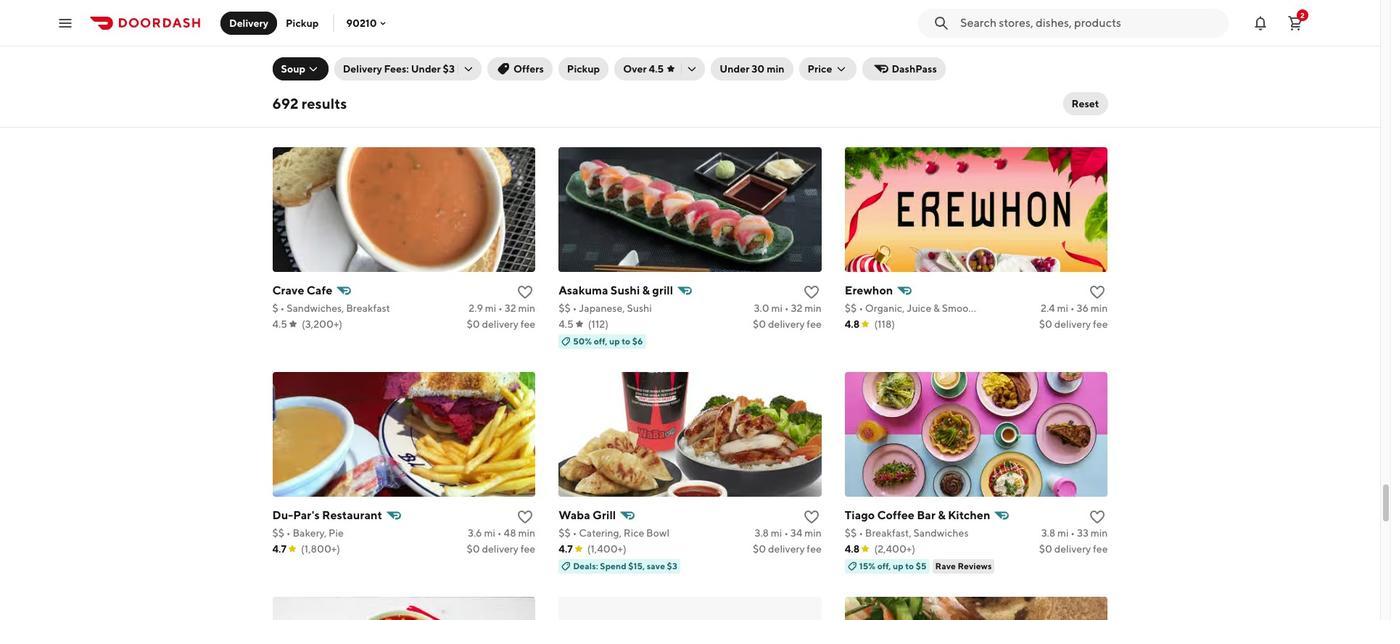 Task type: locate. For each thing, give the bounding box(es) containing it.
$​0 delivery fee for tiago coffee bar & kitchen
[[1039, 543, 1108, 555]]

1 horizontal spatial 3.8
[[1041, 527, 1056, 539]]

min for erewhon
[[1091, 302, 1108, 314]]

3.8
[[755, 527, 769, 539], [1041, 527, 1056, 539]]

0 horizontal spatial under
[[411, 63, 441, 75]]

1 vertical spatial up
[[893, 560, 904, 571]]

1 horizontal spatial off,
[[877, 560, 891, 571]]

4.7 down $$ • bakery, pie
[[272, 543, 287, 555]]

delivery down 3.8 mi • 34 min
[[768, 543, 805, 555]]

to left $6
[[622, 336, 631, 346]]

2 button
[[1281, 8, 1310, 37]]

692 results
[[272, 95, 347, 112]]

28 for tacos manzano
[[791, 77, 803, 89]]

32 for asakuma sushi & grill
[[791, 302, 803, 314]]

off,
[[594, 336, 608, 346], [877, 560, 891, 571]]

• right the "2.9" on the left of the page
[[498, 302, 503, 314]]

2.4 mi • 36 min
[[1041, 302, 1108, 314]]

• down the waba at left
[[573, 527, 577, 539]]

click to add this store to your saved list image for asakuma sushi & grill
[[803, 283, 820, 301]]

1 horizontal spatial up
[[893, 560, 904, 571]]

min for tiago coffee bar & kitchen
[[1091, 527, 1108, 539]]

sushi down asakuma sushi & grill
[[627, 302, 652, 314]]

tiago coffee bar & kitchen
[[845, 508, 991, 522]]

1 horizontal spatial 28
[[791, 77, 803, 89]]

delivery down 3.6 mi • 48 min
[[482, 543, 519, 555]]

fees:
[[384, 63, 409, 75]]

$​0 down "3.8 mi • 33 min"
[[1039, 543, 1052, 555]]

$$ for du-par's restaurant
[[272, 527, 284, 539]]

$​0 for erewhon
[[1039, 318, 1052, 330]]

breakfast
[[346, 302, 390, 314]]

3.8 mi • 33 min
[[1041, 527, 1108, 539]]

4.6 mi • 28 min
[[468, 77, 535, 89]]

2 32 from the left
[[791, 302, 803, 314]]

up for $5
[[893, 560, 904, 571]]

1 vertical spatial sandwiches
[[914, 527, 969, 539]]

min inside button
[[767, 63, 785, 75]]

28 for firehouse subs
[[504, 77, 516, 89]]

1 vertical spatial pickup button
[[558, 57, 609, 81]]

3.8 for tiago coffee bar & kitchen
[[1041, 527, 1056, 539]]

$​0 delivery fee down 2.1 mi • 27 min
[[1039, 93, 1108, 105]]

mi right the 3.0
[[771, 302, 783, 314]]

$ left deli,
[[272, 77, 278, 89]]

1 28 from the left
[[504, 77, 516, 89]]

mi right 5.2
[[771, 77, 782, 89]]

min right the "2.9" on the left of the page
[[518, 302, 535, 314]]

$​0 delivery fee down 3.8 mi • 34 min
[[753, 543, 822, 555]]

delivery for du-par's restaurant
[[482, 543, 519, 555]]

delivery
[[1055, 93, 1091, 105], [482, 318, 519, 330], [768, 318, 805, 330], [1055, 318, 1091, 330], [482, 543, 519, 555], [768, 543, 805, 555], [1055, 543, 1091, 555]]

min for waba grill
[[805, 527, 822, 539]]

pickup up tacos,
[[567, 63, 600, 75]]

4.8 for erewhon
[[845, 318, 860, 330]]

0 horizontal spatial 4.5
[[272, 318, 287, 330]]

28 right 5.2
[[791, 77, 803, 89]]

off, right 15%
[[877, 560, 891, 571]]

mexican
[[604, 77, 643, 89]]

1 horizontal spatial 32
[[791, 302, 803, 314]]

4.6
[[468, 77, 483, 89]]

$​0 for tiago coffee bar & kitchen
[[1039, 543, 1052, 555]]

click to add this store to your saved list image up 2.4 mi • 36 min
[[1089, 283, 1107, 301]]

4.8 up 15%
[[845, 543, 860, 555]]

click to add this store to your saved list image up 3.6 mi • 48 min
[[517, 508, 534, 526]]

1 vertical spatial pickup
[[567, 63, 600, 75]]

2 horizontal spatial 4.5
[[649, 63, 664, 75]]

$​0 delivery fee down 2.9 mi • 32 min
[[467, 318, 535, 330]]

4.5 down the crave
[[272, 318, 287, 330]]

min right the 3.0
[[805, 302, 822, 314]]

fee down 2.4 mi • 36 min
[[1093, 318, 1108, 330]]

$ for firehouse subs
[[272, 77, 278, 89]]

2 under from the left
[[720, 63, 750, 75]]

click to add this store to your saved list image up "3.8 mi • 33 min"
[[1089, 508, 1107, 526]]

min right 33 in the right of the page
[[1091, 527, 1108, 539]]

click to add this store to your saved list image for tiago coffee bar & kitchen
[[1089, 508, 1107, 526]]

4.5 inside button
[[649, 63, 664, 75]]

price button
[[799, 57, 857, 81]]

3 items, open order cart image
[[1287, 14, 1304, 32]]

firehouse subs
[[272, 59, 355, 72]]

to left $5
[[906, 560, 914, 571]]

1 horizontal spatial 4.5
[[559, 318, 574, 330]]

1 horizontal spatial to
[[906, 560, 914, 571]]

min down price
[[805, 77, 822, 89]]

dashpass
[[892, 63, 937, 75]]

sandwiches for subs
[[310, 77, 365, 89]]

0 vertical spatial delivery
[[229, 17, 268, 29]]

•
[[280, 77, 285, 89], [498, 77, 502, 89], [567, 77, 571, 89], [784, 77, 789, 89], [853, 77, 857, 89], [1072, 77, 1076, 89], [280, 302, 285, 314], [498, 302, 503, 314], [573, 302, 577, 314], [785, 302, 789, 314], [859, 302, 863, 314], [1071, 302, 1075, 314], [286, 527, 291, 539], [497, 527, 502, 539], [573, 527, 577, 539], [784, 527, 789, 539], [859, 527, 863, 539], [1071, 527, 1075, 539]]

under
[[411, 63, 441, 75], [720, 63, 750, 75]]

4.5 right the over
[[649, 63, 664, 75]]

0 vertical spatial up
[[609, 336, 620, 346]]

min
[[767, 63, 785, 75], [518, 77, 535, 89], [805, 77, 822, 89], [1091, 77, 1108, 89], [518, 302, 535, 314], [805, 302, 822, 314], [1091, 302, 1108, 314], [518, 527, 535, 539], [805, 527, 822, 539], [1091, 527, 1108, 539]]

min right 48
[[518, 527, 535, 539]]

min right 27
[[1091, 77, 1108, 89]]

3.8 left the 34
[[755, 527, 769, 539]]

$$ • organic, juice & smoothie
[[845, 302, 987, 314]]

2.1
[[1044, 77, 1056, 89]]

1 4.8 from the top
[[845, 318, 860, 330]]

1 horizontal spatial under
[[720, 63, 750, 75]]

• left 33 in the right of the page
[[1071, 527, 1075, 539]]

burgers,
[[859, 77, 898, 89]]

• right 4.6
[[498, 77, 502, 89]]

delivery down 2.9 mi • 32 min
[[482, 318, 519, 330]]

$$ down asakuma
[[559, 302, 571, 314]]

15% off, up to $5
[[859, 560, 927, 571]]

0 horizontal spatial sandwiches
[[310, 77, 365, 89]]

1 under from the left
[[411, 63, 441, 75]]

$​0 down the 3.0
[[753, 318, 766, 330]]

4.8 left (118)
[[845, 318, 860, 330]]

2 28 from the left
[[791, 77, 803, 89]]

sandwiches
[[310, 77, 365, 89], [914, 527, 969, 539]]

$15,
[[628, 560, 645, 571]]

$​0 down 2.1 at right
[[1039, 93, 1052, 105]]

2 3.8 from the left
[[1041, 527, 1056, 539]]

$$ down tiago
[[845, 527, 857, 539]]

3.6 mi • 48 min
[[468, 527, 535, 539]]

4.7
[[272, 93, 287, 105], [272, 543, 287, 555], [559, 543, 573, 555]]

1 vertical spatial $3
[[667, 560, 677, 571]]

$ down the crave
[[272, 302, 278, 314]]

click to add this store to your saved list image for firehouse subs
[[517, 59, 534, 76]]

mi right the "2.9" on the left of the page
[[485, 302, 496, 314]]

$​0 for crave cafe
[[467, 318, 480, 330]]

sandwiches down 'subs'
[[310, 77, 365, 89]]

4.5 up 50%
[[559, 318, 574, 330]]

rave
[[935, 560, 956, 571]]

cafe
[[307, 283, 333, 297]]

1 vertical spatial delivery
[[343, 63, 382, 75]]

$​0 delivery fee down 3.6 mi • 48 min
[[467, 543, 535, 555]]

$$ down du-
[[272, 527, 284, 539]]

mi for tiago coffee bar & kitchen
[[1058, 527, 1069, 539]]

waba
[[559, 508, 590, 522]]

$$ for erewhon
[[845, 302, 857, 314]]

2 4.8 from the top
[[845, 543, 860, 555]]

min for asakuma sushi & grill
[[805, 302, 822, 314]]

min for firehouse subs
[[518, 77, 535, 89]]

$3 right 'fees:' in the top of the page
[[443, 63, 455, 75]]

0 horizontal spatial 28
[[504, 77, 516, 89]]

save
[[647, 560, 665, 571]]

min down offers
[[518, 77, 535, 89]]

1 vertical spatial off,
[[877, 560, 891, 571]]

$ • deli, sandwiches
[[272, 77, 365, 89]]

off, for 50%
[[594, 336, 608, 346]]

$ down tacos
[[559, 77, 565, 89]]

fee for crave cafe
[[521, 318, 535, 330]]

$3
[[443, 63, 455, 75], [667, 560, 677, 571]]

tacos
[[559, 59, 589, 72]]

fee down 3.6 mi • 48 min
[[521, 543, 535, 555]]

$​0 delivery fee
[[1039, 93, 1108, 105], [467, 318, 535, 330], [753, 318, 822, 330], [1039, 318, 1108, 330], [467, 543, 535, 555], [753, 543, 822, 555], [1039, 543, 1108, 555]]

0 horizontal spatial 3.8
[[755, 527, 769, 539]]

32 right the 3.0
[[791, 302, 803, 314]]

fee
[[1093, 93, 1108, 105], [521, 318, 535, 330], [807, 318, 822, 330], [1093, 318, 1108, 330], [521, 543, 535, 555], [807, 543, 822, 555], [1093, 543, 1108, 555]]

1 horizontal spatial sandwiches
[[914, 527, 969, 539]]

0 horizontal spatial up
[[609, 336, 620, 346]]

delivery down 2.4 mi • 36 min
[[1055, 318, 1091, 330]]

$$ for asakuma sushi & grill
[[559, 302, 571, 314]]

$ down shake
[[845, 77, 851, 89]]

$ for tacos manzano
[[559, 77, 565, 89]]

min down click to add this store to your saved list image
[[805, 527, 822, 539]]

$6
[[632, 336, 643, 346]]

to for $6
[[622, 336, 631, 346]]

1 vertical spatial to
[[906, 560, 914, 571]]

soup button
[[272, 57, 328, 81]]

fee down 2.1 mi • 27 min
[[1093, 93, 1108, 105]]

0 vertical spatial off,
[[594, 336, 608, 346]]

$​0 delivery fee for du-par's restaurant
[[467, 543, 535, 555]]

$​0 down the "2.9" on the left of the page
[[467, 318, 480, 330]]

$$
[[559, 302, 571, 314], [845, 302, 857, 314], [272, 527, 284, 539], [559, 527, 571, 539], [845, 527, 857, 539]]

3.8 left 33 in the right of the page
[[1041, 527, 1056, 539]]

to
[[622, 336, 631, 346], [906, 560, 914, 571]]

$ for shake shack
[[845, 77, 851, 89]]

$​0 delivery fee down 3.0 mi • 32 min
[[753, 318, 822, 330]]

4.7 down the waba at left
[[559, 543, 573, 555]]

under right 'fees:' in the top of the page
[[411, 63, 441, 75]]

mi
[[485, 77, 496, 89], [771, 77, 782, 89], [1058, 77, 1070, 89], [485, 302, 496, 314], [771, 302, 783, 314], [1057, 302, 1069, 314], [484, 527, 495, 539], [771, 527, 782, 539], [1058, 527, 1069, 539]]

spend
[[600, 560, 627, 571]]

1 horizontal spatial pickup
[[567, 63, 600, 75]]

bar
[[917, 508, 936, 522]]

• left 27
[[1072, 77, 1076, 89]]

32 right the "2.9" on the left of the page
[[505, 302, 516, 314]]

delivery for waba grill
[[768, 543, 805, 555]]

breakfast,
[[865, 527, 912, 539]]

catering,
[[579, 527, 622, 539]]

1 horizontal spatial $3
[[667, 560, 677, 571]]

2.4
[[1041, 302, 1055, 314]]

mi for waba grill
[[771, 527, 782, 539]]

90210 button
[[346, 17, 389, 29]]

delivery
[[229, 17, 268, 29], [343, 63, 382, 75]]

click to add this store to your saved list image up 5.2 mi • 28 min
[[803, 59, 820, 76]]

1 3.8 from the left
[[755, 527, 769, 539]]

fee down 2.9 mi • 32 min
[[521, 318, 535, 330]]

0 vertical spatial sandwiches
[[310, 77, 365, 89]]

0 horizontal spatial 32
[[505, 302, 516, 314]]

$$ • bakery, pie
[[272, 527, 344, 539]]

fee down "3.8 mi • 33 min"
[[1093, 543, 1108, 555]]

off, for 15%
[[877, 560, 891, 571]]

du-
[[272, 508, 293, 522]]

48
[[504, 527, 516, 539]]

dashpass button
[[863, 57, 946, 81]]

sushi up $$ • japanese, sushi
[[611, 283, 640, 297]]

0 vertical spatial pickup button
[[277, 11, 327, 34]]

$ • sandwiches, breakfast
[[272, 302, 390, 314]]

0 horizontal spatial off,
[[594, 336, 608, 346]]

open menu image
[[57, 14, 74, 32]]

over
[[623, 63, 647, 75]]

• right the 3.0
[[785, 302, 789, 314]]

0 horizontal spatial delivery
[[229, 17, 268, 29]]

min right 30
[[767, 63, 785, 75]]

• left 48
[[497, 527, 502, 539]]

$$ for tiago coffee bar & kitchen
[[845, 527, 857, 539]]

$​0 down the 3.6
[[467, 543, 480, 555]]

fee down 3.0 mi • 32 min
[[807, 318, 822, 330]]

up left $6
[[609, 336, 620, 346]]

• down erewhon
[[859, 302, 863, 314]]

click to add this store to your saved list image
[[517, 59, 534, 76], [803, 59, 820, 76], [517, 283, 534, 301], [803, 283, 820, 301], [1089, 283, 1107, 301], [517, 508, 534, 526], [1089, 508, 1107, 526]]

pie
[[329, 527, 344, 539]]

$​0 for asakuma sushi & grill
[[753, 318, 766, 330]]

$$ down erewhon
[[845, 302, 857, 314]]

under 30 min button
[[711, 57, 793, 81]]

2.9
[[469, 302, 483, 314]]

$​0 down 3.8 mi • 34 min
[[753, 543, 766, 555]]

mi left the 34
[[771, 527, 782, 539]]

mi for asakuma sushi & grill
[[771, 302, 783, 314]]

692
[[272, 95, 299, 112]]

bakery,
[[293, 527, 327, 539]]

min right "36"
[[1091, 302, 1108, 314]]

4.8
[[845, 318, 860, 330], [845, 543, 860, 555]]

$​0 down 2.4
[[1039, 318, 1052, 330]]

0 horizontal spatial pickup
[[286, 17, 319, 29]]

0 horizontal spatial to
[[622, 336, 631, 346]]

shack
[[880, 59, 913, 72]]

0 vertical spatial 4.8
[[845, 318, 860, 330]]

sandwiches for coffee
[[914, 527, 969, 539]]

$
[[272, 77, 278, 89], [559, 77, 565, 89], [845, 77, 851, 89], [272, 302, 278, 314]]

$$ down the waba at left
[[559, 527, 571, 539]]

4.7 down soup
[[272, 93, 287, 105]]

click to add this store to your saved list image up 4.6 mi • 28 min
[[517, 59, 534, 76]]

$$ for waba grill
[[559, 527, 571, 539]]

over 4.5
[[623, 63, 664, 75]]

sandwiches down bar
[[914, 527, 969, 539]]

mi right the 3.6
[[484, 527, 495, 539]]

• left deli,
[[280, 77, 285, 89]]

mi right 4.6
[[485, 77, 496, 89]]

delivery button
[[221, 11, 277, 34]]

0 vertical spatial to
[[622, 336, 631, 346]]

1 vertical spatial 4.8
[[845, 543, 860, 555]]

mi for shake shack
[[1058, 77, 1070, 89]]

mi left 33 in the right of the page
[[1058, 527, 1069, 539]]

grill
[[652, 283, 673, 297]]

delivery inside button
[[229, 17, 268, 29]]

28 down offers
[[504, 77, 516, 89]]

0 vertical spatial $3
[[443, 63, 455, 75]]

fee down 3.8 mi • 34 min
[[807, 543, 822, 555]]

$​0 delivery fee down 2.4 mi • 36 min
[[1039, 318, 1108, 330]]

$ • burgers, chicken
[[845, 77, 938, 89]]

& left grill
[[642, 283, 650, 297]]

deals: spend $15, save $3
[[573, 560, 677, 571]]

1 horizontal spatial delivery
[[343, 63, 382, 75]]

mi for erewhon
[[1057, 302, 1069, 314]]

& right bar
[[938, 508, 946, 522]]

$​0 for waba grill
[[753, 543, 766, 555]]

mi right 2.1 at right
[[1058, 77, 1070, 89]]

1 32 from the left
[[505, 302, 516, 314]]

(3,200+)
[[302, 318, 342, 330]]

delivery down 3.0 mi • 32 min
[[768, 318, 805, 330]]



Task type: vqa. For each thing, say whether or not it's contained in the screenshot.
the Order
no



Task type: describe. For each thing, give the bounding box(es) containing it.
2.9 mi • 32 min
[[469, 302, 535, 314]]

5.2 mi • 28 min
[[755, 77, 822, 89]]

rave reviews
[[935, 560, 992, 571]]

$​0 delivery fee for asakuma sushi & grill
[[753, 318, 822, 330]]

$​0 delivery fee for waba grill
[[753, 543, 822, 555]]

1 horizontal spatial pickup button
[[558, 57, 609, 81]]

• left tacos,
[[567, 77, 571, 89]]

crave
[[272, 283, 304, 297]]

• down asakuma
[[573, 302, 577, 314]]

32 for crave cafe
[[505, 302, 516, 314]]

• left the 34
[[784, 527, 789, 539]]

price
[[808, 63, 832, 75]]

min for tacos manzano
[[805, 77, 822, 89]]

grill
[[593, 508, 616, 522]]

$$ • breakfast, sandwiches
[[845, 527, 969, 539]]

• down the crave
[[280, 302, 285, 314]]

waba grill
[[559, 508, 616, 522]]

kitchen
[[948, 508, 991, 522]]

min for crave cafe
[[518, 302, 535, 314]]

fee for tiago coffee bar & kitchen
[[1093, 543, 1108, 555]]

• right 5.2
[[784, 77, 789, 89]]

results
[[302, 95, 347, 112]]

27
[[1078, 77, 1089, 89]]

(2,400+)
[[874, 543, 915, 555]]

click to add this store to your saved list image for tacos manzano
[[803, 59, 820, 76]]

deli,
[[287, 77, 308, 89]]

delivery fees: under $3
[[343, 63, 455, 75]]

3.8 mi • 34 min
[[755, 527, 822, 539]]

mi for crave cafe
[[485, 302, 496, 314]]

delivery for crave cafe
[[482, 318, 519, 330]]

(1,800+)
[[301, 543, 340, 555]]

4.5 for crave cafe
[[272, 318, 287, 330]]

reset
[[1072, 98, 1099, 110]]

reviews
[[958, 560, 992, 571]]

36
[[1077, 302, 1089, 314]]

5.2
[[755, 77, 769, 89]]

3.0 mi • 32 min
[[754, 302, 822, 314]]

offers button
[[488, 57, 553, 81]]

coffee
[[877, 508, 915, 522]]

under 30 min
[[720, 63, 785, 75]]

fee for asakuma sushi & grill
[[807, 318, 822, 330]]

click to add this store to your saved list image for erewhon
[[1089, 283, 1107, 301]]

0 horizontal spatial pickup button
[[277, 11, 327, 34]]

du-par's restaurant
[[272, 508, 382, 522]]

$ • tacos, mexican
[[559, 77, 643, 89]]

firehouse
[[272, 59, 327, 72]]

shake
[[845, 59, 878, 72]]

2
[[1301, 11, 1305, 19]]

manzano
[[592, 59, 641, 72]]

fee for waba grill
[[807, 543, 822, 555]]

under inside under 30 min button
[[720, 63, 750, 75]]

delivery for delivery fees: under $3
[[343, 63, 382, 75]]

erewhon
[[845, 283, 893, 297]]

delivery for delivery
[[229, 17, 268, 29]]

asakuma sushi & grill
[[559, 283, 673, 297]]

delivery for asakuma sushi & grill
[[768, 318, 805, 330]]

click to add this store to your saved list image for du-par's restaurant
[[517, 508, 534, 526]]

delivery for tiago coffee bar & kitchen
[[1055, 543, 1091, 555]]

3.6
[[468, 527, 482, 539]]

(1,400+)
[[587, 543, 627, 555]]

• down shake
[[853, 77, 857, 89]]

4.7 for du-par's restaurant
[[272, 543, 287, 555]]

0 horizontal spatial $3
[[443, 63, 455, 75]]

mi for firehouse subs
[[485, 77, 496, 89]]

50%
[[573, 336, 592, 346]]

subs
[[329, 59, 355, 72]]

min for du-par's restaurant
[[518, 527, 535, 539]]

soup
[[281, 63, 306, 75]]

$$ • japanese, sushi
[[559, 302, 652, 314]]

rice
[[624, 527, 644, 539]]

(118)
[[874, 318, 895, 330]]

up for $6
[[609, 336, 620, 346]]

reset button
[[1063, 92, 1108, 115]]

2 vertical spatial &
[[938, 508, 946, 522]]

click to add this store to your saved list image for crave cafe
[[517, 283, 534, 301]]

par's
[[293, 508, 320, 522]]

0 vertical spatial pickup
[[286, 17, 319, 29]]

shake shack
[[845, 59, 913, 72]]

deals:
[[573, 560, 598, 571]]

over 4.5 button
[[615, 57, 705, 81]]

4.8 for tiago coffee bar & kitchen
[[845, 543, 860, 555]]

bowl
[[646, 527, 670, 539]]

$ for crave cafe
[[272, 302, 278, 314]]

mi for tacos manzano
[[771, 77, 782, 89]]

Store search: begin typing to search for stores available on DoorDash text field
[[960, 15, 1220, 31]]

juice
[[907, 302, 932, 314]]

4.5 for asakuma sushi & grill
[[559, 318, 574, 330]]

to for $5
[[906, 560, 914, 571]]

crave cafe
[[272, 283, 333, 297]]

$$ • catering, rice bowl
[[559, 527, 670, 539]]

chicken
[[900, 77, 938, 89]]

asakuma
[[559, 283, 608, 297]]

1 vertical spatial &
[[934, 302, 940, 314]]

fee for erewhon
[[1093, 318, 1108, 330]]

34
[[791, 527, 803, 539]]

organic,
[[865, 302, 905, 314]]

japanese,
[[579, 302, 625, 314]]

1 vertical spatial sushi
[[627, 302, 652, 314]]

3.0
[[754, 302, 769, 314]]

notification bell image
[[1252, 14, 1269, 32]]

mi for du-par's restaurant
[[484, 527, 495, 539]]

delivery for erewhon
[[1055, 318, 1091, 330]]

fee for du-par's restaurant
[[521, 543, 535, 555]]

• down tiago
[[859, 527, 863, 539]]

4.7 for waba grill
[[559, 543, 573, 555]]

sandwiches,
[[287, 302, 344, 314]]

delivery down 2.1 mi • 27 min
[[1055, 93, 1091, 105]]

(3,300+)
[[301, 93, 342, 105]]

$5
[[916, 560, 927, 571]]

tacos manzano
[[559, 59, 641, 72]]

tacos,
[[573, 77, 602, 89]]

0 vertical spatial sushi
[[611, 283, 640, 297]]

tiago
[[845, 508, 875, 522]]

min for shake shack
[[1091, 77, 1108, 89]]

50% off, up to $6
[[573, 336, 643, 346]]

$​0 delivery fee for crave cafe
[[467, 318, 535, 330]]

$​0 for du-par's restaurant
[[467, 543, 480, 555]]

2.1 mi • 27 min
[[1044, 77, 1108, 89]]

$​0 delivery fee for erewhon
[[1039, 318, 1108, 330]]

0 vertical spatial &
[[642, 283, 650, 297]]

3.8 for waba grill
[[755, 527, 769, 539]]

33
[[1077, 527, 1089, 539]]

click to add this store to your saved list image
[[803, 508, 820, 526]]

smoothie
[[942, 302, 987, 314]]

• left "36"
[[1071, 302, 1075, 314]]

• down du-
[[286, 527, 291, 539]]



